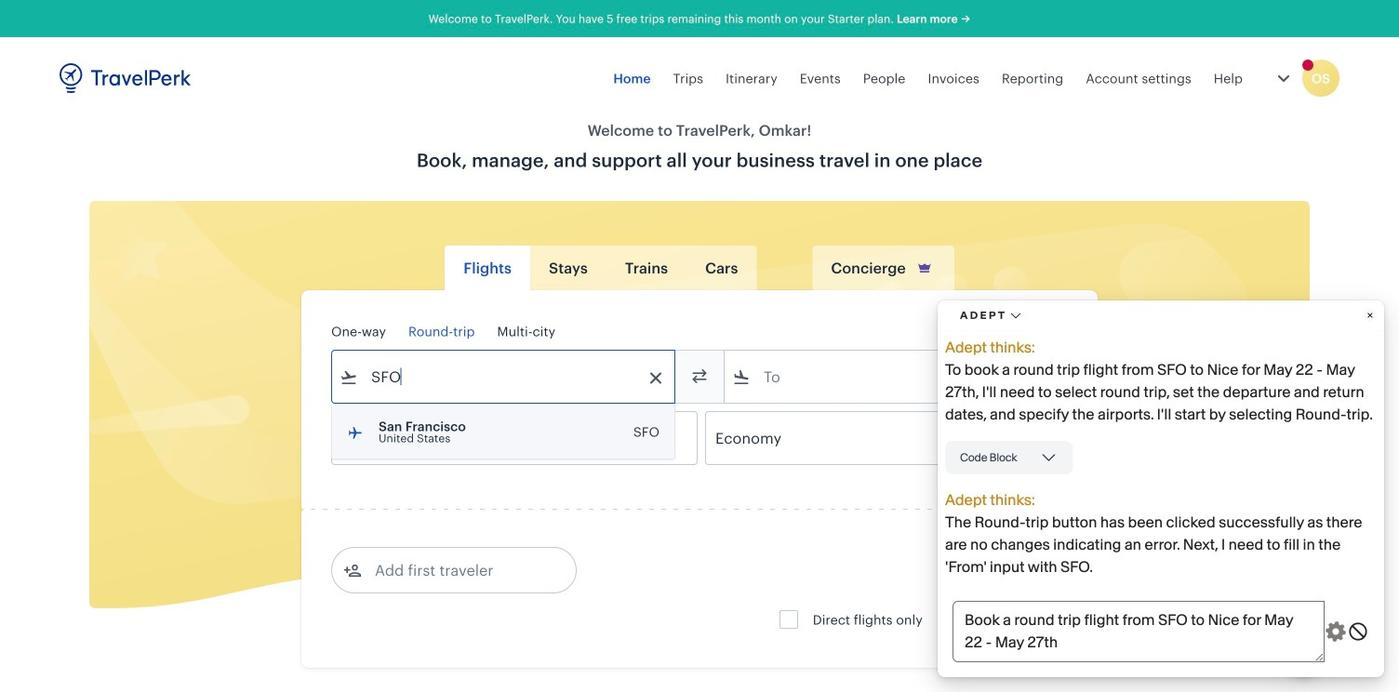 Task type: locate. For each thing, give the bounding box(es) containing it.
From search field
[[358, 362, 650, 392]]

Depart text field
[[358, 412, 455, 464]]



Task type: vqa. For each thing, say whether or not it's contained in the screenshot.
Depart text box
yes



Task type: describe. For each thing, give the bounding box(es) containing it.
Add first traveler search field
[[362, 555, 555, 585]]

To search field
[[751, 362, 1043, 392]]

Return text field
[[469, 412, 565, 464]]



